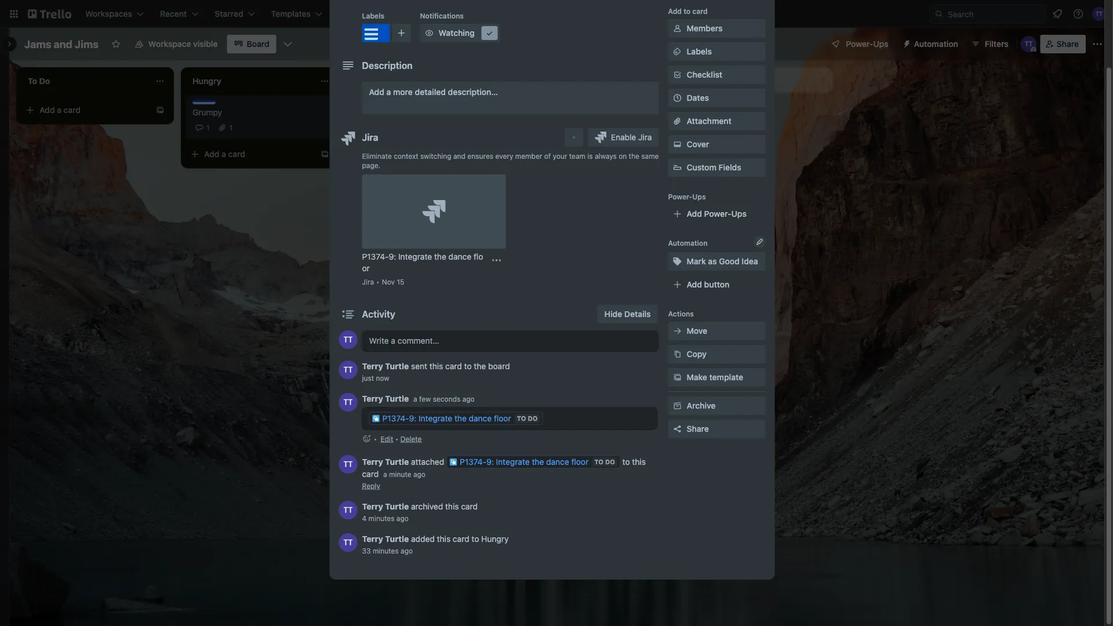 Task type: describe. For each thing, give the bounding box(es) containing it.
enable jira
[[611, 133, 652, 142]]

1 vertical spatial ups
[[693, 193, 706, 201]]

1 horizontal spatial share button
[[1041, 35, 1086, 53]]

dance inside the p1374-9: integrate the dance flo or jira • nov 15
[[449, 252, 472, 262]]

mark as good idea
[[687, 257, 759, 266]]

actions
[[669, 310, 694, 318]]

card inside terry turtle added this card to hungry 33 minutes ago
[[453, 535, 470, 544]]

dates
[[687, 93, 709, 103]]

eliminate
[[362, 152, 392, 160]]

ago inside terry turtle archived this card 4 minutes ago
[[397, 515, 409, 523]]

template
[[710, 373, 744, 382]]

list
[[745, 75, 757, 85]]

jira inside button
[[639, 133, 652, 142]]

terry for terry turtle added this card to hungry 33 minutes ago
[[362, 535, 383, 544]]

enable
[[611, 133, 636, 142]]

0 notifications image
[[1051, 7, 1065, 21]]

description…
[[448, 87, 498, 97]]

turtle for a
[[385, 394, 409, 404]]

checklist link
[[669, 66, 766, 84]]

ago inside the 'terry turtle a few seconds ago'
[[463, 395, 475, 403]]

seconds
[[433, 395, 461, 403]]

terry turtle (terryturtle) image for added this card to hungry
[[339, 534, 358, 552]]

copy link
[[669, 345, 766, 364]]

create from template… image
[[650, 106, 659, 115]]

jims
[[75, 38, 99, 50]]

open information menu image
[[1073, 8, 1085, 20]]

make template link
[[669, 368, 766, 387]]

just now link
[[362, 374, 390, 382]]

move link
[[669, 322, 766, 341]]

visible
[[193, 39, 218, 49]]

terry turtle (terryturtle) image for attached
[[339, 455, 358, 474]]

terry for terry turtle sent this card to the board just now
[[362, 362, 383, 371]]

edit • delete
[[381, 435, 422, 443]]

every
[[496, 152, 514, 160]]

turtle for added
[[385, 535, 409, 544]]

reply link
[[362, 482, 380, 490]]

p1374- inside the p1374-9: integrate the dance flo or jira • nov 15
[[362, 252, 389, 262]]

1 vertical spatial dance
[[469, 414, 492, 423]]

as
[[708, 257, 717, 266]]

terry turtle a few seconds ago
[[362, 394, 475, 404]]

edit link
[[381, 435, 393, 443]]

the inside "eliminate context switching and ensures every member of your team is always on the same page."
[[629, 152, 640, 160]]

sm image inside the mark as good idea button
[[672, 256, 684, 267]]

add inside add power-ups link
[[687, 209, 702, 219]]

minute
[[389, 471, 412, 479]]

ups inside 'button'
[[874, 39, 889, 49]]

1 horizontal spatial •
[[395, 435, 399, 443]]

minutes inside terry turtle added this card to hungry 33 minutes ago
[[373, 547, 399, 555]]

archived
[[411, 502, 443, 512]]

Search field
[[944, 5, 1046, 23]]

minutes inside terry turtle archived this card 4 minutes ago
[[369, 515, 395, 523]]

show menu image
[[1092, 38, 1104, 50]]

power-ups inside power-ups 'button'
[[847, 39, 889, 49]]

1 vertical spatial automation
[[669, 239, 708, 247]]

context
[[394, 152, 419, 160]]

good
[[719, 257, 740, 266]]

cover
[[687, 140, 710, 149]]

details
[[625, 309, 651, 319]]

workspace
[[148, 39, 191, 49]]

another
[[714, 75, 743, 85]]

automation inside button
[[915, 39, 959, 49]]

same
[[642, 152, 659, 160]]

more
[[393, 87, 413, 97]]

archive
[[687, 401, 716, 411]]

0 vertical spatial to
[[517, 415, 526, 423]]

members
[[687, 23, 723, 33]]

a minute ago
[[383, 471, 426, 479]]

0 horizontal spatial do
[[528, 415, 538, 423]]

and inside "eliminate context switching and ensures every member of your team is always on the same page."
[[454, 152, 466, 160]]

0 horizontal spatial power-ups
[[669, 193, 706, 201]]

1 1 from the left
[[207, 124, 210, 132]]

to inside terry turtle added this card to hungry 33 minutes ago
[[472, 535, 479, 544]]

2 vertical spatial integrate
[[496, 457, 530, 467]]

grumpy link
[[193, 107, 327, 118]]

flo
[[474, 252, 483, 262]]

card inside terry turtle sent this card to the board just now
[[446, 362, 462, 371]]

jams
[[24, 38, 51, 50]]

board link
[[227, 35, 277, 53]]

this for added this card to hungry
[[437, 535, 451, 544]]

description
[[362, 60, 413, 71]]

workspace visible button
[[128, 35, 225, 53]]

switching
[[421, 152, 452, 160]]

15
[[397, 278, 405, 286]]

0 horizontal spatial labels
[[362, 12, 385, 20]]

copy
[[687, 349, 707, 359]]

1 vertical spatial labels
[[687, 47, 712, 56]]

dates button
[[669, 89, 766, 107]]

switch to… image
[[8, 8, 20, 20]]

search image
[[935, 9, 944, 19]]

create button
[[336, 5, 376, 23]]

1 vertical spatial share button
[[669, 420, 766, 439]]

0 horizontal spatial create from template… image
[[155, 106, 165, 115]]

custom fields button
[[669, 162, 766, 173]]

add power-ups link
[[669, 205, 766, 223]]

sm image for copy
[[672, 349, 684, 360]]

jira inside the p1374-9: integrate the dance flo or jira • nov 15
[[362, 278, 374, 286]]

• inside the p1374-9: integrate the dance flo or jira • nov 15
[[377, 278, 380, 286]]

turtle for attached
[[385, 457, 409, 467]]

2 vertical spatial 9:
[[487, 457, 494, 467]]

labels link
[[669, 42, 766, 61]]

sm image for cover
[[672, 139, 684, 150]]

jams and jims
[[24, 38, 99, 50]]

eliminate context switching and ensures every member of your team is always on the same page.
[[362, 152, 659, 169]]

customize views image
[[282, 38, 294, 50]]

the inside the p1374-9: integrate the dance flo or jira • nov 15
[[434, 252, 447, 262]]

color: blue, title: none image
[[362, 24, 390, 42]]

hide details link
[[598, 305, 658, 324]]

share for the bottom share button
[[687, 424, 709, 434]]

add power-ups
[[687, 209, 747, 219]]

member
[[516, 152, 543, 160]]

custom
[[687, 163, 717, 172]]

detailed
[[415, 87, 446, 97]]

terry turtle (terryturtle) image for archived this card
[[339, 501, 358, 520]]

turtle for sent
[[385, 362, 409, 371]]

archive link
[[669, 397, 766, 415]]

add reaction image
[[362, 433, 372, 445]]

add a more detailed description…
[[369, 87, 498, 97]]

attachment button
[[669, 112, 766, 131]]

sm image for automation
[[898, 35, 915, 51]]

power- inside 'button'
[[847, 39, 874, 49]]

watching button
[[420, 24, 500, 42]]

card inside to this card
[[362, 470, 379, 479]]

a few seconds ago link
[[414, 395, 475, 403]]

add button
[[687, 280, 730, 289]]

checklist
[[687, 70, 723, 79]]

1 horizontal spatial ups
[[732, 209, 747, 219]]

hide
[[605, 309, 623, 319]]

sm image for watching
[[424, 27, 435, 39]]

1 vertical spatial to
[[595, 459, 604, 466]]

activity
[[362, 309, 396, 320]]

1 horizontal spatial create from template… image
[[320, 150, 329, 159]]

on
[[619, 152, 627, 160]]

0 vertical spatial p1374-9: integrate the dance floor
[[383, 414, 511, 423]]

share for right share button
[[1057, 39, 1080, 49]]

idea
[[742, 257, 759, 266]]

ensures
[[468, 152, 494, 160]]

a minute ago link
[[383, 471, 426, 479]]

add to card
[[669, 7, 708, 15]]

sm image for members
[[672, 23, 684, 34]]

1 vertical spatial p1374-9: integrate the dance floor
[[460, 457, 589, 467]]



Task type: vqa. For each thing, say whether or not it's contained in the screenshot.
Terry Turtle archived this card 4 minutes ago
yes



Task type: locate. For each thing, give the bounding box(es) containing it.
the
[[629, 152, 640, 160], [434, 252, 447, 262], [474, 362, 486, 371], [455, 414, 467, 423], [532, 457, 544, 467]]

turtle up minute
[[385, 457, 409, 467]]

to inside terry turtle sent this card to the board just now
[[464, 362, 472, 371]]

ups left the automation button
[[874, 39, 889, 49]]

labels up color: blue, title: none image
[[362, 12, 385, 20]]

2 horizontal spatial 9:
[[487, 457, 494, 467]]

and
[[54, 38, 72, 50], [454, 152, 466, 160]]

4
[[362, 515, 367, 523]]

p1374- up or
[[362, 252, 389, 262]]

sm image right watching
[[484, 27, 496, 39]]

Board name text field
[[19, 35, 104, 53]]

terry turtle (terryturtle) image
[[1021, 36, 1038, 52], [339, 361, 358, 379], [339, 393, 358, 412]]

0 vertical spatial integrate
[[399, 252, 432, 262]]

p1374-9: integrate the dance floor image
[[423, 200, 446, 223]]

jira down or
[[362, 278, 374, 286]]

integrate inside the p1374-9: integrate the dance flo or jira • nov 15
[[399, 252, 432, 262]]

terry down the add reaction icon
[[362, 457, 383, 467]]

2 horizontal spatial power-
[[847, 39, 874, 49]]

1 horizontal spatial 9:
[[409, 414, 417, 423]]

sm image for labels
[[672, 46, 684, 57]]

1 vertical spatial power-
[[669, 193, 693, 201]]

power-ups
[[847, 39, 889, 49], [669, 193, 706, 201]]

5 turtle from the top
[[385, 535, 409, 544]]

card inside terry turtle archived this card 4 minutes ago
[[461, 502, 478, 512]]

1 vertical spatial 9:
[[409, 414, 417, 423]]

1 vertical spatial terry turtle (terryturtle) image
[[339, 361, 358, 379]]

turtle inside terry turtle sent this card to the board just now
[[385, 362, 409, 371]]

primary element
[[0, 0, 1114, 28]]

terry up the 4
[[362, 502, 383, 512]]

create from template… image down description… on the left of page
[[485, 106, 494, 115]]

labels up checklist
[[687, 47, 712, 56]]

this inside terry turtle archived this card 4 minutes ago
[[445, 502, 459, 512]]

edit
[[381, 435, 393, 443]]

page.
[[362, 161, 381, 169]]

delete
[[401, 435, 422, 443]]

labels
[[362, 12, 385, 20], [687, 47, 712, 56]]

this for sent this card to the board
[[430, 362, 443, 371]]

cover link
[[669, 135, 766, 154]]

minutes right 33
[[373, 547, 399, 555]]

sm image left cover at top right
[[672, 139, 684, 150]]

add
[[669, 7, 682, 15], [696, 75, 711, 85], [369, 87, 385, 97], [39, 105, 55, 115], [369, 105, 384, 115], [534, 105, 549, 115], [204, 149, 220, 159], [687, 209, 702, 219], [687, 280, 702, 289]]

terry
[[362, 362, 383, 371], [362, 394, 383, 404], [362, 457, 383, 467], [362, 502, 383, 512], [362, 535, 383, 544]]

1 horizontal spatial power-
[[705, 209, 732, 219]]

1 vertical spatial p1374-
[[383, 414, 409, 423]]

0 vertical spatial share button
[[1041, 35, 1086, 53]]

and left ensures
[[454, 152, 466, 160]]

create from template… image
[[155, 106, 165, 115], [485, 106, 494, 115], [320, 150, 329, 159]]

add a more detailed description… link
[[362, 82, 659, 114]]

1 terry from the top
[[362, 362, 383, 371]]

card
[[693, 7, 708, 15], [64, 105, 81, 115], [393, 105, 410, 115], [558, 105, 575, 115], [228, 149, 245, 159], [446, 362, 462, 371], [362, 470, 379, 479], [461, 502, 478, 512], [453, 535, 470, 544]]

members link
[[669, 19, 766, 38]]

sm image inside members link
[[672, 23, 684, 34]]

0 vertical spatial power-ups
[[847, 39, 889, 49]]

share down the archive
[[687, 424, 709, 434]]

0 horizontal spatial floor
[[494, 414, 511, 423]]

1 vertical spatial floor
[[572, 457, 589, 467]]

share button down archive link
[[669, 420, 766, 439]]

1 horizontal spatial automation
[[915, 39, 959, 49]]

make template
[[687, 373, 744, 382]]

0 horizontal spatial 9:
[[389, 252, 396, 262]]

ago up 33 minutes ago link
[[397, 515, 409, 523]]

1 turtle from the top
[[385, 362, 409, 371]]

p1374-
[[362, 252, 389, 262], [383, 414, 409, 423], [460, 457, 487, 467]]

0 vertical spatial terry turtle (terryturtle) image
[[1021, 36, 1038, 52]]

4 terry from the top
[[362, 502, 383, 512]]

this inside to this card
[[633, 457, 646, 467]]

0 vertical spatial power-
[[847, 39, 874, 49]]

star or unstar board image
[[111, 39, 121, 49]]

5 terry from the top
[[362, 535, 383, 544]]

0 horizontal spatial to do
[[517, 415, 538, 423]]

custom fields
[[687, 163, 742, 172]]

share button down 0 notifications image at the right of the page
[[1041, 35, 1086, 53]]

4 turtle from the top
[[385, 502, 409, 512]]

0 horizontal spatial •
[[377, 278, 380, 286]]

1 horizontal spatial power-ups
[[847, 39, 889, 49]]

terry inside terry turtle archived this card 4 minutes ago
[[362, 502, 383, 512]]

1 vertical spatial power-ups
[[669, 193, 706, 201]]

the inside terry turtle sent this card to the board just now
[[474, 362, 486, 371]]

minutes
[[369, 515, 395, 523], [373, 547, 399, 555]]

button
[[705, 280, 730, 289]]

terry turtle added this card to hungry 33 minutes ago
[[362, 535, 509, 555]]

0 vertical spatial dance
[[449, 252, 472, 262]]

p1374- up edit • delete
[[383, 414, 409, 423]]

turtle inside terry turtle added this card to hungry 33 minutes ago
[[385, 535, 409, 544]]

filters
[[985, 39, 1009, 49]]

sm image inside make template 'link'
[[672, 372, 684, 383]]

turtle up 4 minutes ago link
[[385, 502, 409, 512]]

color: blue, title: none image
[[193, 100, 216, 104]]

ago right seconds
[[463, 395, 475, 403]]

sm image inside the automation button
[[898, 35, 915, 51]]

sm image down actions
[[672, 325, 684, 337]]

turtle up now on the left bottom of page
[[385, 362, 409, 371]]

• right edit link
[[395, 435, 399, 443]]

add another list button
[[675, 67, 833, 93]]

floor
[[494, 414, 511, 423], [572, 457, 589, 467]]

0 horizontal spatial automation
[[669, 239, 708, 247]]

0 vertical spatial p1374-
[[362, 252, 389, 262]]

1 vertical spatial to do
[[595, 459, 615, 466]]

1 horizontal spatial do
[[606, 459, 615, 466]]

9: inside the p1374-9: integrate the dance flo or jira • nov 15
[[389, 252, 396, 262]]

turtle up 33 minutes ago link
[[385, 535, 409, 544]]

0 vertical spatial share
[[1057, 39, 1080, 49]]

p1374- right attached
[[460, 457, 487, 467]]

sm image down 'notifications'
[[424, 27, 435, 39]]

ago down added
[[401, 547, 413, 555]]

this inside terry turtle added this card to hungry 33 minutes ago
[[437, 535, 451, 544]]

0 vertical spatial •
[[377, 278, 380, 286]]

terry down just now link
[[362, 394, 383, 404]]

or
[[362, 264, 370, 273]]

3 turtle from the top
[[385, 457, 409, 467]]

0 horizontal spatial to
[[517, 415, 526, 423]]

now
[[376, 374, 390, 382]]

sm image left mark
[[672, 256, 684, 267]]

just
[[362, 374, 374, 382]]

0 vertical spatial minutes
[[369, 515, 395, 523]]

2 turtle from the top
[[385, 394, 409, 404]]

terry inside terry turtle added this card to hungry 33 minutes ago
[[362, 535, 383, 544]]

sm image inside cover link
[[672, 139, 684, 150]]

added
[[411, 535, 435, 544]]

1 horizontal spatial to
[[595, 459, 604, 466]]

add a card button
[[21, 101, 151, 119], [350, 101, 480, 119], [515, 101, 645, 119], [186, 145, 316, 164]]

2 vertical spatial dance
[[546, 457, 569, 467]]

add button button
[[669, 276, 766, 294]]

and left jims
[[54, 38, 72, 50]]

create from template… image left 'grumpy'
[[155, 106, 165, 115]]

share left show menu image
[[1057, 39, 1080, 49]]

board
[[488, 362, 510, 371]]

hungry
[[482, 535, 509, 544]]

sm image for checklist
[[672, 69, 684, 81]]

1 down 'grumpy'
[[207, 124, 210, 132]]

0 vertical spatial labels
[[362, 12, 385, 20]]

2 vertical spatial ups
[[732, 209, 747, 219]]

0 vertical spatial do
[[528, 415, 538, 423]]

and inside board name "text field"
[[54, 38, 72, 50]]

1 horizontal spatial 1
[[229, 124, 233, 132]]

minutes right the 4
[[369, 515, 395, 523]]

1 vertical spatial share
[[687, 424, 709, 434]]

2 horizontal spatial create from template… image
[[485, 106, 494, 115]]

1 down grumpy link at the top of page
[[229, 124, 233, 132]]

jira up eliminate on the left top
[[362, 132, 379, 143]]

turtle down now on the left bottom of page
[[385, 394, 409, 404]]

terry for terry turtle archived this card 4 minutes ago
[[362, 502, 383, 512]]

sm image inside "move" "link"
[[672, 325, 684, 337]]

turtle inside terry turtle archived this card 4 minutes ago
[[385, 502, 409, 512]]

sm image inside the labels link
[[672, 46, 684, 57]]

power-
[[847, 39, 874, 49], [669, 193, 693, 201], [705, 209, 732, 219]]

sm image for archive
[[672, 400, 684, 412]]

terry up just now link
[[362, 362, 383, 371]]

1 vertical spatial and
[[454, 152, 466, 160]]

add inside button
[[687, 280, 702, 289]]

2 vertical spatial terry turtle (terryturtle) image
[[339, 393, 358, 412]]

is
[[588, 152, 593, 160]]

0 vertical spatial ups
[[874, 39, 889, 49]]

delete link
[[401, 435, 422, 443]]

1 vertical spatial do
[[606, 459, 615, 466]]

0 horizontal spatial share
[[687, 424, 709, 434]]

ups up the add power-ups
[[693, 193, 706, 201]]

4 minutes ago link
[[362, 515, 409, 523]]

fields
[[719, 163, 742, 172]]

0 horizontal spatial 1
[[207, 124, 210, 132]]

2 horizontal spatial ups
[[874, 39, 889, 49]]

0 vertical spatial and
[[54, 38, 72, 50]]

1 vertical spatial minutes
[[373, 547, 399, 555]]

notifications
[[420, 12, 464, 20]]

sm image left the archive
[[672, 400, 684, 412]]

1 vertical spatial •
[[395, 435, 399, 443]]

Write a comment text field
[[362, 331, 659, 352]]

ago down attached
[[414, 471, 426, 479]]

ups down fields at the right top
[[732, 209, 747, 219]]

jira up same on the right top of page
[[639, 133, 652, 142]]

terry for terry turtle a few seconds ago
[[362, 394, 383, 404]]

add inside "add another list" button
[[696, 75, 711, 85]]

• left nov
[[377, 278, 380, 286]]

1 horizontal spatial labels
[[687, 47, 712, 56]]

add another list
[[696, 75, 757, 85]]

2 vertical spatial power-
[[705, 209, 732, 219]]

sm image for make template
[[672, 372, 684, 383]]

power-ups button
[[823, 35, 896, 53]]

of
[[545, 152, 551, 160]]

2 terry from the top
[[362, 394, 383, 404]]

turtle
[[385, 362, 409, 371], [385, 394, 409, 404], [385, 457, 409, 467], [385, 502, 409, 512], [385, 535, 409, 544]]

p1374-9: integrate the dance floor
[[383, 414, 511, 423], [460, 457, 589, 467]]

ups
[[874, 39, 889, 49], [693, 193, 706, 201], [732, 209, 747, 219]]

1 horizontal spatial share
[[1057, 39, 1080, 49]]

turtle for archived
[[385, 502, 409, 512]]

33 minutes ago link
[[362, 547, 413, 555]]

reply
[[362, 482, 380, 490]]

to inside to this card
[[623, 457, 630, 467]]

add inside add a more detailed description… link
[[369, 87, 385, 97]]

sm image for move
[[672, 325, 684, 337]]

automation up mark
[[669, 239, 708, 247]]

0 vertical spatial to do
[[517, 415, 538, 423]]

to this card
[[362, 457, 646, 479]]

filters button
[[968, 35, 1013, 53]]

33
[[362, 547, 371, 555]]

0 horizontal spatial share button
[[669, 420, 766, 439]]

2 vertical spatial p1374-
[[460, 457, 487, 467]]

make
[[687, 373, 708, 382]]

create
[[343, 9, 369, 19]]

sm image inside copy link
[[672, 349, 684, 360]]

enable jira button
[[588, 128, 659, 147]]

ago
[[463, 395, 475, 403], [414, 471, 426, 479], [397, 515, 409, 523], [401, 547, 413, 555]]

share button
[[1041, 35, 1086, 53], [669, 420, 766, 439]]

0 horizontal spatial and
[[54, 38, 72, 50]]

attached
[[411, 457, 444, 467]]

this
[[430, 362, 443, 371], [633, 457, 646, 467], [445, 502, 459, 512], [437, 535, 451, 544]]

this inside terry turtle sent this card to the board just now
[[430, 362, 443, 371]]

sm image
[[424, 27, 435, 39], [484, 27, 496, 39], [672, 139, 684, 150], [672, 256, 684, 267], [672, 325, 684, 337], [672, 400, 684, 412]]

sm image
[[672, 23, 684, 34], [898, 35, 915, 51], [672, 46, 684, 57], [672, 69, 684, 81], [672, 349, 684, 360], [672, 372, 684, 383]]

terry turtle attached
[[362, 457, 447, 467]]

terry for terry turtle attached
[[362, 457, 383, 467]]

terry turtle archived this card 4 minutes ago
[[362, 502, 478, 523]]

terry up 33
[[362, 535, 383, 544]]

sm image inside archive link
[[672, 400, 684, 412]]

0 vertical spatial floor
[[494, 414, 511, 423]]

to
[[684, 7, 691, 15], [464, 362, 472, 371], [623, 457, 630, 467], [472, 535, 479, 544]]

0 horizontal spatial ups
[[693, 193, 706, 201]]

1
[[207, 124, 210, 132], [229, 124, 233, 132]]

1 horizontal spatial and
[[454, 152, 466, 160]]

1 horizontal spatial floor
[[572, 457, 589, 467]]

0 vertical spatial automation
[[915, 39, 959, 49]]

1 vertical spatial integrate
[[419, 414, 453, 423]]

3 terry from the top
[[362, 457, 383, 467]]

always
[[595, 152, 617, 160]]

2 1 from the left
[[229, 124, 233, 132]]

a inside the 'terry turtle a few seconds ago'
[[414, 395, 417, 403]]

automation
[[915, 39, 959, 49], [669, 239, 708, 247]]

a
[[387, 87, 391, 97], [57, 105, 61, 115], [386, 105, 391, 115], [551, 105, 556, 115], [222, 149, 226, 159], [414, 395, 417, 403], [383, 471, 387, 479]]

0 horizontal spatial power-
[[669, 193, 693, 201]]

hide details
[[605, 309, 651, 319]]

1 horizontal spatial to do
[[595, 459, 615, 466]]

sm image inside checklist 'link'
[[672, 69, 684, 81]]

integrate
[[399, 252, 432, 262], [419, 414, 453, 423], [496, 457, 530, 467]]

0 vertical spatial 9:
[[389, 252, 396, 262]]

workspace visible
[[148, 39, 218, 49]]

ago inside terry turtle added this card to hungry 33 minutes ago
[[401, 547, 413, 555]]

share
[[1057, 39, 1080, 49], [687, 424, 709, 434]]

grumpy
[[193, 108, 222, 117]]

terry turtle (terryturtle) image
[[1093, 7, 1107, 21], [339, 331, 358, 349], [339, 455, 358, 474], [339, 501, 358, 520], [339, 534, 358, 552]]

terry inside terry turtle sent this card to the board just now
[[362, 362, 383, 371]]

•
[[377, 278, 380, 286], [395, 435, 399, 443]]

few
[[419, 395, 431, 403]]

board
[[247, 39, 270, 49]]

create from template… image left eliminate on the left top
[[320, 150, 329, 159]]

automation button
[[898, 35, 966, 53]]

this for archived this card
[[445, 502, 459, 512]]

watching
[[439, 28, 475, 38]]

automation down search icon
[[915, 39, 959, 49]]



